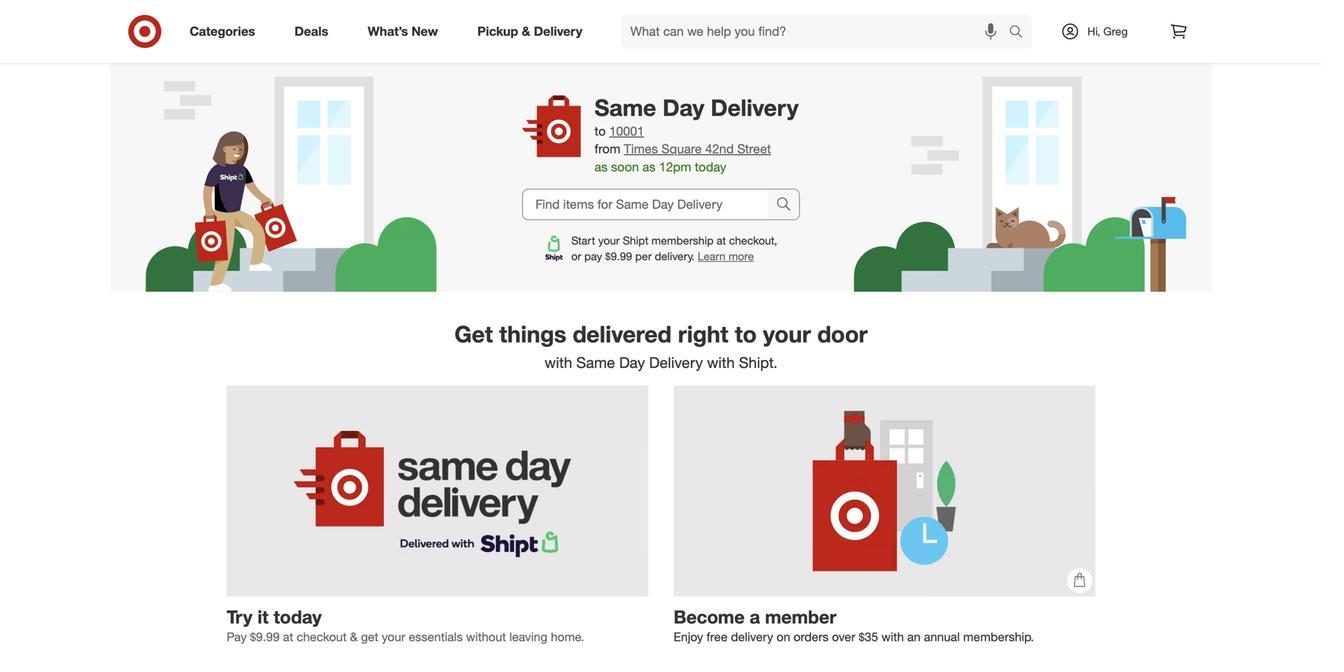 Task type: describe. For each thing, give the bounding box(es) containing it.
1 as from the left
[[595, 159, 608, 175]]

pay
[[227, 630, 247, 645]]

$35
[[859, 630, 879, 645]]

learn more button
[[698, 249, 754, 264]]

learn more
[[698, 249, 754, 263]]

get
[[361, 630, 379, 645]]

over
[[832, 630, 856, 645]]

day inside same day delivery to 10001 from times square 42nd street as soon as 12pm today
[[663, 94, 705, 122]]

same day delivery, delivered with shipt image
[[227, 386, 649, 597]]

door
[[818, 320, 868, 348]]

shipt.
[[739, 354, 778, 372]]

learn
[[698, 249, 726, 263]]

pickup & delivery link
[[464, 14, 602, 49]]

membership.
[[964, 630, 1035, 645]]

right
[[678, 320, 729, 348]]

1 horizontal spatial with
[[707, 354, 735, 372]]

& inside pickup & delivery link
[[522, 24, 531, 39]]

$9.99 inside start your shipt membership at checkout, or pay $9.99 per delivery.
[[606, 249, 633, 263]]

or
[[572, 249, 582, 263]]

pickup & delivery
[[478, 24, 583, 39]]

categories
[[190, 24, 255, 39]]

it
[[258, 607, 269, 629]]

12pm
[[659, 159, 692, 175]]

start your shipt membership at checkout, or pay $9.99 per delivery.
[[572, 234, 778, 263]]

42nd
[[706, 141, 734, 157]]

more
[[729, 249, 754, 263]]

deals link
[[281, 14, 348, 49]]

try it today pay $9.99 at checkout & get your essentials without leaving home.
[[227, 607, 585, 645]]

delivery.
[[655, 249, 695, 263]]

free
[[707, 630, 728, 645]]

at inside "try it today pay $9.99 at checkout & get your essentials without leaving home."
[[283, 630, 293, 645]]

orders
[[794, 630, 829, 645]]

delivered
[[573, 320, 672, 348]]

your inside get things delivered right to your door with same day delivery with shipt.
[[763, 320, 811, 348]]

start
[[572, 234, 596, 247]]

same inside same day delivery to 10001 from times square 42nd street as soon as 12pm today
[[595, 94, 657, 122]]

$9.99 inside "try it today pay $9.99 at checkout & get your essentials without leaving home."
[[250, 630, 280, 645]]

get things delivered right to your door with same day delivery with shipt.
[[455, 320, 868, 372]]

delivery
[[731, 630, 774, 645]]

greg
[[1104, 24, 1128, 38]]

search button
[[1002, 14, 1040, 52]]

become
[[674, 607, 745, 629]]

enjoy
[[674, 630, 704, 645]]

to inside same day delivery to 10001 from times square 42nd street as soon as 12pm today
[[595, 123, 606, 139]]

to inside get things delivered right to your door with same day delivery with shipt.
[[735, 320, 757, 348]]

on
[[777, 630, 791, 645]]

search
[[1002, 25, 1040, 41]]

delivery inside get things delivered right to your door with same day delivery with shipt.
[[649, 354, 703, 372]]

hi, greg
[[1088, 24, 1128, 38]]

pay
[[585, 249, 603, 263]]

same inside get things delivered right to your door with same day delivery with shipt.
[[577, 354, 615, 372]]

What can we help you find? suggestions appear below search field
[[621, 14, 1013, 49]]

today inside same day delivery to 10001 from times square 42nd street as soon as 12pm today
[[695, 159, 727, 175]]

checkout,
[[729, 234, 778, 247]]



Task type: vqa. For each thing, say whether or not it's contained in the screenshot.
Qty
no



Task type: locate. For each thing, give the bounding box(es) containing it.
same down the delivered
[[577, 354, 615, 372]]

what's new link
[[355, 14, 458, 49]]

2 horizontal spatial delivery
[[711, 94, 799, 122]]

new
[[412, 24, 438, 39]]

1 vertical spatial delivery
[[711, 94, 799, 122]]

10001 button
[[610, 122, 645, 140]]

1 vertical spatial at
[[283, 630, 293, 645]]

your right get
[[382, 630, 406, 645]]

membership
[[652, 234, 714, 247]]

$9.99 down it
[[250, 630, 280, 645]]

0 horizontal spatial at
[[283, 630, 293, 645]]

at
[[717, 234, 726, 247], [283, 630, 293, 645]]

delivery up the street at right top
[[711, 94, 799, 122]]

with inside become a member enjoy free delivery on orders over $35 with an annual membership.
[[882, 630, 904, 645]]

0 horizontal spatial delivery
[[534, 24, 583, 39]]

0 horizontal spatial with
[[545, 354, 573, 372]]

your up shipt.
[[763, 320, 811, 348]]

today down 42nd
[[695, 159, 727, 175]]

10001
[[610, 123, 645, 139]]

day
[[663, 94, 705, 122], [620, 354, 645, 372]]

0 horizontal spatial to
[[595, 123, 606, 139]]

0 horizontal spatial &
[[350, 630, 358, 645]]

1 vertical spatial your
[[763, 320, 811, 348]]

same
[[595, 94, 657, 122], [577, 354, 615, 372]]

& left get
[[350, 630, 358, 645]]

0 vertical spatial $9.99
[[606, 249, 633, 263]]

0 horizontal spatial your
[[382, 630, 406, 645]]

2 horizontal spatial your
[[763, 320, 811, 348]]

1 horizontal spatial day
[[663, 94, 705, 122]]

per
[[636, 249, 652, 263]]

delivery for &
[[534, 24, 583, 39]]

things
[[500, 320, 567, 348]]

delivery right pickup
[[534, 24, 583, 39]]

pickup
[[478, 24, 519, 39]]

as down the from
[[595, 159, 608, 175]]

times square 42nd street button
[[624, 140, 771, 158]]

1 vertical spatial same
[[577, 354, 615, 372]]

your inside "try it today pay $9.99 at checkout & get your essentials without leaving home."
[[382, 630, 406, 645]]

an
[[908, 630, 921, 645]]

without
[[466, 630, 506, 645]]

hi,
[[1088, 24, 1101, 38]]

try
[[227, 607, 253, 629]]

your
[[599, 234, 620, 247], [763, 320, 811, 348], [382, 630, 406, 645]]

$9.99
[[606, 249, 633, 263], [250, 630, 280, 645]]

deals
[[295, 24, 329, 39]]

with down right
[[707, 354, 735, 372]]

0 vertical spatial at
[[717, 234, 726, 247]]

0 vertical spatial same
[[595, 94, 657, 122]]

leaving
[[510, 630, 548, 645]]

1 horizontal spatial delivery
[[649, 354, 703, 372]]

1 vertical spatial $9.99
[[250, 630, 280, 645]]

to up shipt.
[[735, 320, 757, 348]]

2 vertical spatial your
[[382, 630, 406, 645]]

same day delivery to 10001 from times square 42nd street as soon as 12pm today
[[595, 94, 799, 175]]

at left checkout
[[283, 630, 293, 645]]

delivery inside same day delivery to 10001 from times square 42nd street as soon as 12pm today
[[711, 94, 799, 122]]

1 vertical spatial day
[[620, 354, 645, 372]]

0 horizontal spatial today
[[274, 607, 322, 629]]

&
[[522, 24, 531, 39], [350, 630, 358, 645]]

1 horizontal spatial &
[[522, 24, 531, 39]]

& right pickup
[[522, 24, 531, 39]]

delivery down right
[[649, 354, 703, 372]]

day inside get things delivered right to your door with same day delivery with shipt.
[[620, 354, 645, 372]]

delivery
[[534, 24, 583, 39], [711, 94, 799, 122], [649, 354, 703, 372]]

at up learn more
[[717, 234, 726, 247]]

2 vertical spatial delivery
[[649, 354, 703, 372]]

Find items for Same Day Delivery search field
[[523, 190, 768, 220]]

delivery for day
[[711, 94, 799, 122]]

1 horizontal spatial $9.99
[[606, 249, 633, 263]]

what's
[[368, 24, 408, 39]]

what's new
[[368, 24, 438, 39]]

same up 10001
[[595, 94, 657, 122]]

your inside start your shipt membership at checkout, or pay $9.99 per delivery.
[[599, 234, 620, 247]]

1 horizontal spatial as
[[643, 159, 656, 175]]

essentials
[[409, 630, 463, 645]]

1 horizontal spatial today
[[695, 159, 727, 175]]

0 vertical spatial &
[[522, 24, 531, 39]]

square
[[662, 141, 702, 157]]

become a member enjoy free delivery on orders over $35 with an annual membership.
[[674, 607, 1035, 645]]

0 vertical spatial your
[[599, 234, 620, 247]]

0 horizontal spatial as
[[595, 159, 608, 175]]

shipt
[[623, 234, 649, 247]]

0 vertical spatial day
[[663, 94, 705, 122]]

2 as from the left
[[643, 159, 656, 175]]

home.
[[551, 630, 585, 645]]

get
[[455, 320, 493, 348]]

annual
[[924, 630, 960, 645]]

member
[[766, 607, 837, 629]]

to up the from
[[595, 123, 606, 139]]

day up square
[[663, 94, 705, 122]]

today up checkout
[[274, 607, 322, 629]]

1 horizontal spatial to
[[735, 320, 757, 348]]

with down the things
[[545, 354, 573, 372]]

1 vertical spatial &
[[350, 630, 358, 645]]

0 vertical spatial delivery
[[534, 24, 583, 39]]

checkout
[[297, 630, 347, 645]]

1 horizontal spatial your
[[599, 234, 620, 247]]

categories link
[[176, 14, 275, 49]]

street
[[738, 141, 771, 157]]

times
[[624, 141, 658, 157]]

your up "pay"
[[599, 234, 620, 247]]

2 horizontal spatial with
[[882, 630, 904, 645]]

with left an
[[882, 630, 904, 645]]

1 vertical spatial today
[[274, 607, 322, 629]]

today
[[695, 159, 727, 175], [274, 607, 322, 629]]

soon
[[611, 159, 639, 175]]

a
[[750, 607, 761, 629]]

from
[[595, 141, 621, 157]]

day down the delivered
[[620, 354, 645, 372]]

$9.99 down shipt
[[606, 249, 633, 263]]

0 horizontal spatial day
[[620, 354, 645, 372]]

with
[[545, 354, 573, 372], [707, 354, 735, 372], [882, 630, 904, 645]]

as
[[595, 159, 608, 175], [643, 159, 656, 175]]

1 horizontal spatial at
[[717, 234, 726, 247]]

0 vertical spatial to
[[595, 123, 606, 139]]

to
[[595, 123, 606, 139], [735, 320, 757, 348]]

as down times
[[643, 159, 656, 175]]

0 vertical spatial today
[[695, 159, 727, 175]]

at inside start your shipt membership at checkout, or pay $9.99 per delivery.
[[717, 234, 726, 247]]

1 vertical spatial to
[[735, 320, 757, 348]]

& inside "try it today pay $9.99 at checkout & get your essentials without leaving home."
[[350, 630, 358, 645]]

today inside "try it today pay $9.99 at checkout & get your essentials without leaving home."
[[274, 607, 322, 629]]

0 horizontal spatial $9.99
[[250, 630, 280, 645]]



